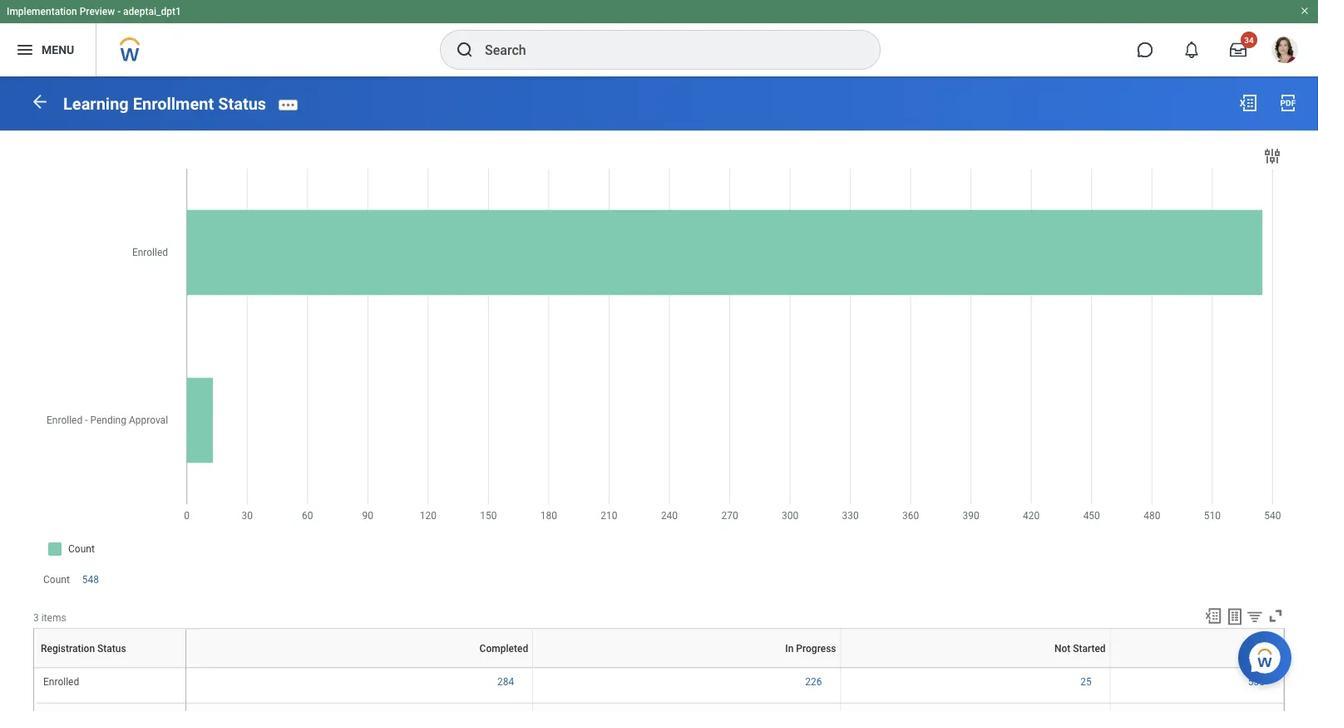 Task type: vqa. For each thing, say whether or not it's contained in the screenshot.
-
yes



Task type: locate. For each thing, give the bounding box(es) containing it.
284
[[497, 677, 514, 688]]

export to excel image for the export to worksheets "icon"
[[1204, 607, 1223, 626]]

export to excel image for view printable version (pdf) icon
[[1238, 93, 1258, 113]]

progress
[[796, 643, 836, 655], [685, 669, 689, 670]]

0 horizontal spatial count
[[43, 575, 70, 587]]

1 horizontal spatial in
[[785, 643, 794, 655]]

toolbar inside learning enrollment status main content
[[1197, 607, 1285, 629]]

1 vertical spatial completed
[[357, 669, 361, 670]]

1 horizontal spatial progress
[[796, 643, 836, 655]]

25
[[1081, 677, 1092, 688]]

535
[[1248, 677, 1265, 688]]

2 horizontal spatial count
[[1253, 643, 1279, 655]]

1 horizontal spatial started
[[1073, 643, 1106, 655]]

1 horizontal spatial count
[[1196, 669, 1198, 670]]

0 vertical spatial export to excel image
[[1238, 93, 1258, 113]]

1 horizontal spatial export to excel image
[[1238, 93, 1258, 113]]

menu button
[[0, 23, 96, 77]]

1 row element from the left
[[35, 630, 189, 668]]

3
[[33, 612, 39, 624]]

row element
[[35, 630, 189, 668], [186, 630, 1287, 668]]

export to excel image
[[1238, 93, 1258, 113], [1204, 607, 1223, 626]]

2 vertical spatial status
[[112, 669, 114, 670]]

0 vertical spatial registration
[[41, 643, 95, 655]]

not
[[1054, 643, 1071, 655], [973, 669, 974, 670]]

started
[[1073, 643, 1106, 655], [975, 669, 977, 670]]

count column header
[[1110, 669, 1284, 670]]

completed for completed in progress not started count
[[357, 669, 361, 670]]

2 row element from the left
[[186, 630, 1287, 668]]

status
[[218, 94, 266, 114], [97, 643, 126, 655], [112, 669, 114, 670]]

row element up registration status button
[[35, 630, 189, 668]]

inbox large image
[[1230, 42, 1247, 58]]

1 vertical spatial registration
[[107, 669, 112, 670]]

1 vertical spatial count
[[1253, 643, 1279, 655]]

not started
[[1054, 643, 1106, 655]]

0 horizontal spatial started
[[975, 669, 977, 670]]

menu
[[42, 43, 74, 57]]

284 button
[[497, 676, 517, 689]]

0 horizontal spatial completed
[[357, 669, 361, 670]]

0 vertical spatial started
[[1073, 643, 1106, 655]]

completed
[[480, 643, 528, 655], [357, 669, 361, 670]]

0 horizontal spatial in
[[684, 669, 685, 670]]

completed inside row element
[[480, 643, 528, 655]]

registration
[[41, 643, 95, 655], [107, 669, 112, 670]]

implementation
[[7, 6, 77, 17]]

0 vertical spatial in
[[785, 643, 794, 655]]

in
[[785, 643, 794, 655], [684, 669, 685, 670]]

1 vertical spatial progress
[[685, 669, 689, 670]]

row element containing registration status
[[35, 630, 189, 668]]

0 vertical spatial completed
[[480, 643, 528, 655]]

count
[[43, 575, 70, 587], [1253, 643, 1279, 655], [1196, 669, 1198, 670]]

count inside row element
[[1253, 643, 1279, 655]]

0 horizontal spatial export to excel image
[[1204, 607, 1223, 626]]

export to excel image left the export to worksheets "icon"
[[1204, 607, 1223, 626]]

1 horizontal spatial completed
[[480, 643, 528, 655]]

zoom area image
[[1253, 180, 1273, 200]]

toolbar
[[1197, 607, 1285, 629]]

learning
[[63, 94, 129, 114]]

1 vertical spatial status
[[97, 643, 126, 655]]

1 vertical spatial registration status
[[107, 669, 114, 670]]

export to excel image left view printable version (pdf) icon
[[1238, 93, 1258, 113]]

1 vertical spatial export to excel image
[[1204, 607, 1223, 626]]

registration status
[[41, 643, 126, 655], [107, 669, 114, 670]]

completed button
[[357, 669, 362, 670]]

items
[[41, 612, 66, 624]]

0 horizontal spatial progress
[[685, 669, 689, 670]]

enrolled element
[[43, 673, 79, 688]]

search image
[[455, 40, 475, 60]]

1 vertical spatial in
[[684, 669, 685, 670]]

0 vertical spatial not
[[1054, 643, 1071, 655]]

close environment banner image
[[1300, 6, 1310, 16]]

row element up 'completed in progress not started count'
[[186, 630, 1287, 668]]

0 vertical spatial registration status
[[41, 643, 126, 655]]

enrollment
[[133, 94, 214, 114]]

0 vertical spatial count
[[43, 575, 70, 587]]

registration status button
[[107, 669, 114, 670]]

in inside row element
[[785, 643, 794, 655]]

justify image
[[15, 40, 35, 60]]

not started button
[[973, 669, 978, 670]]

1 vertical spatial not
[[973, 669, 974, 670]]



Task type: describe. For each thing, give the bounding box(es) containing it.
0 vertical spatial progress
[[796, 643, 836, 655]]

learning enrollment status
[[63, 94, 266, 114]]

completed for completed
[[480, 643, 528, 655]]

row element containing completed
[[186, 630, 1287, 668]]

menu banner
[[0, 0, 1318, 77]]

export to worksheets image
[[1225, 607, 1245, 627]]

1 horizontal spatial not
[[1054, 643, 1071, 655]]

notifications large image
[[1184, 42, 1200, 58]]

select to filter grid data image
[[1246, 608, 1264, 626]]

adeptai_dpt1
[[123, 6, 181, 17]]

-
[[117, 6, 121, 17]]

completed in progress not started count
[[357, 669, 1198, 670]]

0 vertical spatial status
[[218, 94, 266, 114]]

learning enrollment status link
[[63, 94, 266, 114]]

548
[[82, 575, 99, 587]]

535 button
[[1248, 676, 1268, 689]]

34 button
[[1220, 32, 1258, 68]]

view printable version (pdf) image
[[1278, 93, 1298, 113]]

preview
[[80, 6, 115, 17]]

Search Workday  search field
[[485, 32, 846, 68]]

in progress button
[[684, 669, 689, 670]]

0 horizontal spatial not
[[973, 669, 974, 670]]

configure and view chart data image
[[1263, 147, 1282, 167]]

implementation preview -   adeptai_dpt1
[[7, 6, 181, 17]]

34
[[1244, 35, 1254, 45]]

fullscreen image
[[1267, 607, 1285, 626]]

1 horizontal spatial registration
[[107, 669, 112, 670]]

25 button
[[1081, 676, 1094, 689]]

226 button
[[805, 676, 825, 689]]

previous page image
[[30, 92, 50, 112]]

enrolled
[[43, 677, 79, 688]]

226
[[805, 677, 822, 688]]

3 items
[[33, 612, 66, 624]]

0 horizontal spatial registration
[[41, 643, 95, 655]]

1 vertical spatial started
[[975, 669, 977, 670]]

548 button
[[82, 574, 101, 587]]

2 vertical spatial count
[[1196, 669, 1198, 670]]

in progress
[[785, 643, 836, 655]]

learning enrollment status main content
[[0, 77, 1318, 712]]

profile logan mcneil image
[[1272, 37, 1298, 67]]



